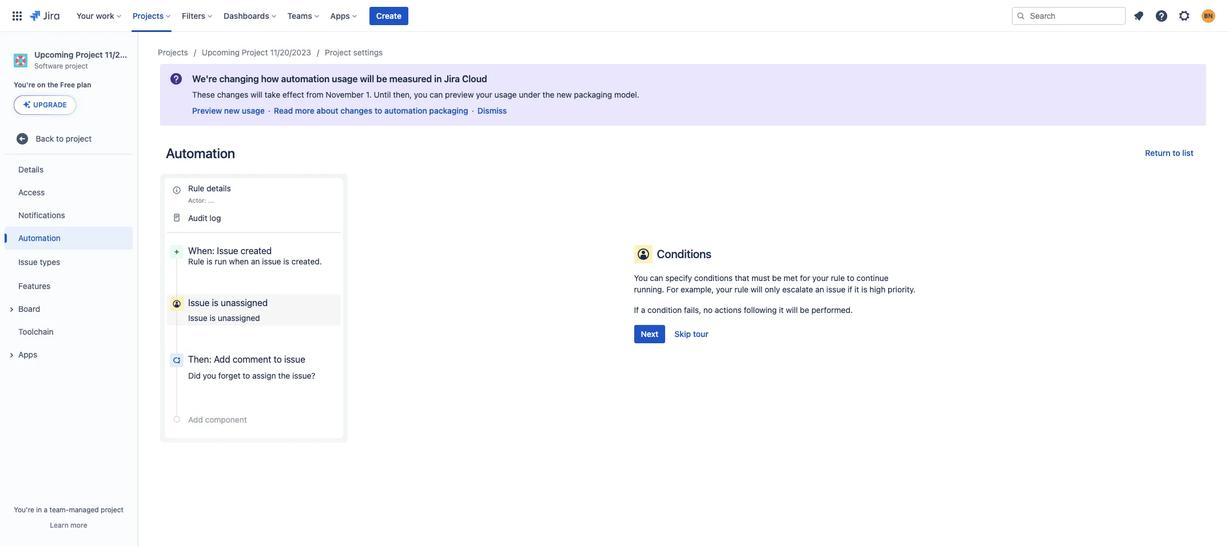Task type: locate. For each thing, give the bounding box(es) containing it.
condition
[[648, 305, 682, 315]]

project left settings
[[325, 47, 351, 57]]

notifications image
[[1132, 9, 1146, 23]]

projects
[[133, 11, 164, 20], [158, 47, 188, 57]]

an inside you can specify conditions that must be met for your rule to continue running. for example, your rule will only escalate an issue if it is high priority.
[[815, 285, 824, 295]]

changes inside we're changing how automation usage will be measured in jira cloud these changes will take effect from november 1. until then, you can preview your usage under the new packaging model.
[[217, 90, 248, 100]]

1 expand image from the top
[[5, 303, 18, 317]]

it right following
[[779, 305, 784, 315]]

rule up performed.
[[831, 273, 845, 283]]

will down escalate at the bottom of the page
[[786, 305, 798, 315]]

1 vertical spatial more
[[70, 522, 87, 530]]

project for upcoming project 11/20/2023 software project
[[75, 50, 103, 59]]

banner
[[0, 0, 1229, 32]]

0 horizontal spatial you
[[203, 371, 216, 381]]

a left team-
[[44, 506, 48, 515]]

more down 'managed'
[[70, 522, 87, 530]]

1 vertical spatial projects
[[158, 47, 188, 57]]

teams button
[[284, 7, 324, 25]]

2 vertical spatial project
[[101, 506, 123, 515]]

more down from
[[295, 106, 314, 116]]

you're
[[14, 81, 35, 89], [14, 506, 34, 515]]

changes down november
[[340, 106, 373, 116]]

project up the details link
[[66, 134, 92, 143]]

1 vertical spatial apps
[[18, 350, 37, 360]]

project up plan
[[65, 62, 88, 70]]

run
[[215, 257, 227, 267]]

then:
[[188, 355, 212, 365]]

the
[[47, 81, 58, 89], [543, 90, 555, 100], [278, 371, 290, 381]]

packaging inside we're changing how automation usage will be measured in jira cloud these changes will take effect from november 1. until then, you can preview your usage under the new packaging model.
[[574, 90, 612, 100]]

your profile and settings image
[[1202, 9, 1216, 23]]

issue inside when: issue created rule is run when an issue is created.
[[217, 246, 238, 256]]

unassigned down when on the left of the page
[[221, 298, 268, 308]]

expand image
[[5, 303, 18, 317], [5, 349, 18, 363]]

issue?
[[292, 371, 315, 381]]

apps down toolchain
[[18, 350, 37, 360]]

automation up from
[[281, 74, 330, 84]]

0 vertical spatial projects
[[133, 11, 164, 20]]

1 horizontal spatial automation
[[384, 106, 427, 116]]

in left jira
[[434, 74, 442, 84]]

0 vertical spatial automation
[[166, 145, 235, 161]]

1 vertical spatial in
[[36, 506, 42, 515]]

be up until at the left of page
[[376, 74, 387, 84]]

issue up run
[[217, 246, 238, 256]]

details
[[18, 165, 44, 174]]

0 vertical spatial your
[[476, 90, 492, 100]]

rule down that
[[735, 285, 749, 295]]

0 vertical spatial apps
[[330, 11, 350, 20]]

expand image inside board button
[[5, 303, 18, 317]]

usage down take at left
[[242, 106, 265, 116]]

be down escalate at the bottom of the page
[[800, 305, 809, 315]]

project up how
[[242, 47, 268, 57]]

0 vertical spatial usage
[[332, 74, 358, 84]]

projects inside 'dropdown button'
[[133, 11, 164, 20]]

preview
[[192, 106, 222, 116]]

free
[[60, 81, 75, 89]]

access link
[[5, 181, 133, 204]]

did you forget to assign the issue?
[[188, 371, 315, 381]]

11/20/2023 for upcoming project 11/20/2023
[[270, 47, 311, 57]]

0 horizontal spatial automation
[[18, 233, 61, 243]]

·
[[268, 106, 270, 116], [472, 106, 474, 116]]

1 horizontal spatial ·
[[472, 106, 474, 116]]

settings image
[[1178, 9, 1192, 23]]

project right 'managed'
[[101, 506, 123, 515]]

0 vertical spatial automation
[[281, 74, 330, 84]]

escalate
[[782, 285, 813, 295]]

11/20/2023
[[270, 47, 311, 57], [105, 50, 148, 59]]

0 horizontal spatial 11/20/2023
[[105, 50, 148, 59]]

to inside you can specify conditions that must be met for your rule to continue running. for example, your rule will only escalate an issue if it is high priority.
[[847, 273, 855, 283]]

you
[[414, 90, 427, 100], [203, 371, 216, 381]]

2 horizontal spatial project
[[325, 47, 351, 57]]

november
[[326, 90, 364, 100]]

be inside we're changing how automation usage will be measured in jira cloud these changes will take effect from november 1. until then, you can preview your usage under the new packaging model.
[[376, 74, 387, 84]]

1 horizontal spatial can
[[650, 273, 663, 283]]

1 vertical spatial your
[[813, 273, 829, 283]]

1 horizontal spatial an
[[815, 285, 824, 295]]

project inside upcoming project 11/20/2023 software project
[[65, 62, 88, 70]]

actions
[[715, 305, 742, 315]]

2 horizontal spatial be
[[800, 305, 809, 315]]

0 horizontal spatial it
[[779, 305, 784, 315]]

no
[[703, 305, 713, 315]]

2 expand image from the top
[[5, 349, 18, 363]]

automation down notifications
[[18, 233, 61, 243]]

preview
[[445, 90, 474, 100]]

packaging down preview
[[429, 106, 468, 116]]

1 horizontal spatial new
[[557, 90, 572, 100]]

0 horizontal spatial in
[[36, 506, 42, 515]]

jira image
[[30, 9, 59, 23], [30, 9, 59, 23]]

will left take at left
[[251, 90, 262, 100]]

project for upcoming project 11/20/2023
[[242, 47, 268, 57]]

the inside we're changing how automation usage will be measured in jira cloud these changes will take effect from november 1. until then, you can preview your usage under the new packaging model.
[[543, 90, 555, 100]]

group
[[5, 155, 133, 370]]

issue left if
[[827, 285, 846, 295]]

1 rule from the top
[[188, 184, 204, 193]]

banner containing your work
[[0, 0, 1229, 32]]

project inside upcoming project 11/20/2023 software project
[[75, 50, 103, 59]]

automation link
[[5, 227, 133, 250]]

learn more button
[[50, 522, 87, 531]]

11/20/2023 up how
[[270, 47, 311, 57]]

Search field
[[1012, 7, 1126, 25]]

usage up november
[[332, 74, 358, 84]]

is left high
[[862, 285, 868, 295]]

can left preview
[[430, 90, 443, 100]]

automation
[[281, 74, 330, 84], [384, 106, 427, 116]]

projects for projects 'dropdown button'
[[133, 11, 164, 20]]

1 horizontal spatial the
[[278, 371, 290, 381]]

be up only
[[772, 273, 782, 283]]

2 vertical spatial your
[[716, 285, 732, 295]]

you're left team-
[[14, 506, 34, 515]]

2 horizontal spatial issue
[[827, 285, 846, 295]]

upcoming
[[202, 47, 240, 57], [34, 50, 73, 59]]

1 vertical spatial usage
[[495, 90, 517, 100]]

issue up issue?
[[284, 355, 305, 365]]

will
[[360, 74, 374, 84], [251, 90, 262, 100], [751, 285, 763, 295], [786, 305, 798, 315]]

0 vertical spatial packaging
[[574, 90, 612, 100]]

learn
[[50, 522, 69, 530]]

upcoming for upcoming project 11/20/2023
[[202, 47, 240, 57]]

1 vertical spatial the
[[543, 90, 555, 100]]

it inside you can specify conditions that must be met for your rule to continue running. for example, your rule will only escalate an issue if it is high priority.
[[855, 285, 859, 295]]

1 horizontal spatial it
[[855, 285, 859, 295]]

0 horizontal spatial an
[[251, 257, 260, 267]]

your down conditions
[[716, 285, 732, 295]]

0 horizontal spatial your
[[476, 90, 492, 100]]

1 horizontal spatial packaging
[[574, 90, 612, 100]]

1 vertical spatial automation
[[384, 106, 427, 116]]

will down 'must'
[[751, 285, 763, 295]]

search image
[[1016, 11, 1026, 20]]

1 horizontal spatial be
[[772, 273, 782, 283]]

is inside you can specify conditions that must be met for your rule to continue running. for example, your rule will only escalate an issue if it is high priority.
[[862, 285, 868, 295]]

1 horizontal spatial rule
[[831, 273, 845, 283]]

1 vertical spatial project
[[66, 134, 92, 143]]

can inside you can specify conditions that must be met for your rule to continue running. for example, your rule will only escalate an issue if it is high priority.
[[650, 273, 663, 283]]

you right then,
[[414, 90, 427, 100]]

to up if
[[847, 273, 855, 283]]

0 horizontal spatial ·
[[268, 106, 270, 116]]

1 you're from the top
[[14, 81, 35, 89]]

notifications
[[18, 210, 65, 220]]

rule
[[188, 184, 204, 193], [188, 257, 204, 267]]

0 vertical spatial changes
[[217, 90, 248, 100]]

managed
[[69, 506, 99, 515]]

for
[[667, 285, 679, 295]]

an down created
[[251, 257, 260, 267]]

new right under
[[557, 90, 572, 100]]

you right did
[[203, 371, 216, 381]]

expand image for apps
[[5, 349, 18, 363]]

apps inside dropdown button
[[330, 11, 350, 20]]

be inside you can specify conditions that must be met for your rule to continue running. for example, your rule will only escalate an issue if it is high priority.
[[772, 273, 782, 283]]

0 horizontal spatial automation
[[281, 74, 330, 84]]

1 horizontal spatial changes
[[340, 106, 373, 116]]

1 horizontal spatial a
[[641, 305, 645, 315]]

0 vertical spatial new
[[557, 90, 572, 100]]

11/20/2023 inside upcoming project 11/20/2023 software project
[[105, 50, 148, 59]]

example,
[[681, 285, 714, 295]]

next
[[641, 329, 659, 339]]

a right "if"
[[641, 305, 645, 315]]

to left list
[[1173, 148, 1180, 158]]

1 vertical spatial be
[[772, 273, 782, 283]]

your work
[[77, 11, 114, 20]]

you're for you're in a team-managed project
[[14, 506, 34, 515]]

1 horizontal spatial upcoming
[[202, 47, 240, 57]]

1 vertical spatial new
[[224, 106, 240, 116]]

when:
[[188, 246, 215, 256]]

packaging
[[574, 90, 612, 100], [429, 106, 468, 116]]

0 horizontal spatial more
[[70, 522, 87, 530]]

projects for the projects link
[[158, 47, 188, 57]]

conditions
[[694, 273, 733, 283]]

dashboards button
[[220, 7, 281, 25]]

more inside learn more button
[[70, 522, 87, 530]]

2 horizontal spatial usage
[[495, 90, 517, 100]]

work
[[96, 11, 114, 20]]

will up 1.
[[360, 74, 374, 84]]

created.
[[291, 257, 322, 267]]

0 vertical spatial in
[[434, 74, 442, 84]]

a
[[641, 305, 645, 315], [44, 506, 48, 515]]

create
[[376, 11, 402, 20]]

1 vertical spatial rule
[[735, 285, 749, 295]]

created
[[241, 246, 272, 256]]

projects right sidebar navigation icon
[[158, 47, 188, 57]]

automation down then,
[[384, 106, 427, 116]]

0 horizontal spatial project
[[75, 50, 103, 59]]

new right preview
[[224, 106, 240, 116]]

types
[[40, 257, 60, 267]]

1 · from the left
[[268, 106, 270, 116]]

performed.
[[812, 305, 853, 315]]

· left dismiss at top left
[[472, 106, 474, 116]]

packaging left model. at the top of page
[[574, 90, 612, 100]]

is down run
[[212, 298, 218, 308]]

2 vertical spatial usage
[[242, 106, 265, 116]]

0 vertical spatial be
[[376, 74, 387, 84]]

1 horizontal spatial more
[[295, 106, 314, 116]]

your up dismiss at top left
[[476, 90, 492, 100]]

1 horizontal spatial apps
[[330, 11, 350, 20]]

you inside we're changing how automation usage will be measured in jira cloud these changes will take effect from november 1. until then, you can preview your usage under the new packaging model.
[[414, 90, 427, 100]]

dismiss button
[[478, 105, 507, 117]]

upcoming up the we're
[[202, 47, 240, 57]]

1 horizontal spatial 11/20/2023
[[270, 47, 311, 57]]

projects right work
[[133, 11, 164, 20]]

11/20/2023 down work
[[105, 50, 148, 59]]

apps inside button
[[18, 350, 37, 360]]

can
[[430, 90, 443, 100], [650, 273, 663, 283]]

2 horizontal spatial the
[[543, 90, 555, 100]]

0 horizontal spatial be
[[376, 74, 387, 84]]

you're left 'on' on the top
[[14, 81, 35, 89]]

it right if
[[855, 285, 859, 295]]

1 vertical spatial a
[[44, 506, 48, 515]]

features link
[[5, 275, 133, 298]]

read
[[274, 106, 293, 116]]

0 vertical spatial project
[[65, 62, 88, 70]]

filters
[[182, 11, 205, 20]]

1 horizontal spatial automation
[[166, 145, 235, 161]]

1 horizontal spatial you
[[414, 90, 427, 100]]

upcoming inside upcoming project 11/20/2023 software project
[[34, 50, 73, 59]]

1 vertical spatial an
[[815, 285, 824, 295]]

1 horizontal spatial issue
[[284, 355, 305, 365]]

0 vertical spatial you're
[[14, 81, 35, 89]]

changes
[[217, 90, 248, 100], [340, 106, 373, 116]]

unassigned up then: add comment to issue
[[218, 313, 260, 323]]

can up running.
[[650, 273, 663, 283]]

1 vertical spatial changes
[[340, 106, 373, 116]]

expand image down toolchain
[[5, 349, 18, 363]]

your inside we're changing how automation usage will be measured in jira cloud these changes will take effect from november 1. until then, you can preview your usage under the new packaging model.
[[476, 90, 492, 100]]

that
[[735, 273, 750, 283]]

upcoming up the "software"
[[34, 50, 73, 59]]

an right escalate at the bottom of the page
[[815, 285, 824, 295]]

expand image inside apps button
[[5, 349, 18, 363]]

0 horizontal spatial changes
[[217, 90, 248, 100]]

your right for
[[813, 273, 829, 283]]

expand image up toolchain
[[5, 303, 18, 317]]

upcoming project 11/20/2023 link
[[202, 46, 311, 59]]

your
[[77, 11, 94, 20]]

usage up dismiss at top left
[[495, 90, 517, 100]]

automation up "details"
[[166, 145, 235, 161]]

0 horizontal spatial upcoming
[[34, 50, 73, 59]]

1 vertical spatial issue
[[827, 285, 846, 295]]

is left created.
[[283, 257, 289, 267]]

new
[[557, 90, 572, 100], [224, 106, 240, 116]]

the right under
[[543, 90, 555, 100]]

1 vertical spatial you're
[[14, 506, 34, 515]]

0 vertical spatial rule
[[188, 184, 204, 193]]

features
[[18, 281, 50, 291]]

issue down created
[[262, 257, 281, 267]]

0 horizontal spatial new
[[224, 106, 240, 116]]

1 vertical spatial expand image
[[5, 349, 18, 363]]

0 horizontal spatial packaging
[[429, 106, 468, 116]]

2 vertical spatial be
[[800, 305, 809, 315]]

1 vertical spatial automation
[[18, 233, 61, 243]]

0 vertical spatial it
[[855, 285, 859, 295]]

you're on the free plan
[[14, 81, 91, 89]]

2 rule from the top
[[188, 257, 204, 267]]

group containing details
[[5, 155, 133, 370]]

1 vertical spatial unassigned
[[218, 313, 260, 323]]

forget
[[218, 371, 241, 381]]

11/20/2023 for upcoming project 11/20/2023 software project
[[105, 50, 148, 59]]

issue inside when: issue created rule is run when an issue is created.
[[262, 257, 281, 267]]

to right back
[[56, 134, 64, 143]]

upcoming project 11/20/2023 software project
[[34, 50, 148, 70]]

projects button
[[129, 7, 175, 25]]

0 horizontal spatial can
[[430, 90, 443, 100]]

learn more
[[50, 522, 87, 530]]

in inside we're changing how automation usage will be measured in jira cloud these changes will take effect from november 1. until then, you can preview your usage under the new packaging model.
[[434, 74, 442, 84]]

conditions
[[657, 248, 712, 261]]

changes up preview new usage button on the top of the page
[[217, 90, 248, 100]]

apps right teams popup button
[[330, 11, 350, 20]]

audit log button
[[167, 208, 341, 228]]

rule inside rule details actor: ...
[[188, 184, 204, 193]]

the right 'on' on the top
[[47, 81, 58, 89]]

notifications link
[[5, 204, 133, 227]]

upgrade button
[[14, 96, 75, 115]]

conditions image
[[636, 248, 650, 261]]

usage
[[332, 74, 358, 84], [495, 90, 517, 100], [242, 106, 265, 116]]

1 vertical spatial rule
[[188, 257, 204, 267]]

1 horizontal spatial project
[[242, 47, 268, 57]]

1 vertical spatial it
[[779, 305, 784, 315]]

rule up actor:
[[188, 184, 204, 193]]

0 horizontal spatial issue
[[262, 257, 281, 267]]

issue left types
[[18, 257, 38, 267]]

0 vertical spatial you
[[414, 90, 427, 100]]

in left team-
[[36, 506, 42, 515]]

we're changing how automation usage will be measured in jira cloud these changes will take effect from november 1. until then, you can preview your usage under the new packaging model.
[[192, 74, 639, 100]]

be for met
[[772, 273, 782, 283]]

0 vertical spatial an
[[251, 257, 260, 267]]

the left issue?
[[278, 371, 290, 381]]

details
[[207, 184, 231, 193]]

0 vertical spatial issue
[[262, 257, 281, 267]]

rule down when:
[[188, 257, 204, 267]]

issue down when:
[[188, 298, 210, 308]]

· left 'read'
[[268, 106, 270, 116]]

project up plan
[[75, 50, 103, 59]]

2 you're from the top
[[14, 506, 34, 515]]

if
[[848, 285, 852, 295]]

board
[[18, 304, 40, 314]]

0 vertical spatial expand image
[[5, 303, 18, 317]]

fails,
[[684, 305, 701, 315]]



Task type: describe. For each thing, give the bounding box(es) containing it.
appswitcher icon image
[[10, 9, 24, 23]]

about
[[317, 106, 338, 116]]

skip tour button
[[668, 325, 715, 344]]

2 horizontal spatial your
[[813, 273, 829, 283]]

measured
[[389, 74, 432, 84]]

0 vertical spatial unassigned
[[221, 298, 268, 308]]

be for measured
[[376, 74, 387, 84]]

preview new usage button
[[192, 105, 265, 117]]

audit log
[[188, 213, 221, 223]]

automation inside we're changing how automation usage will be measured in jira cloud these changes will take effect from november 1. until then, you can preview your usage under the new packaging model.
[[281, 74, 330, 84]]

0 vertical spatial a
[[641, 305, 645, 315]]

sidebar navigation image
[[125, 46, 150, 69]]

when: issue created rule is run when an issue is created.
[[188, 246, 322, 267]]

list
[[1183, 148, 1194, 158]]

must
[[752, 273, 770, 283]]

take
[[265, 90, 280, 100]]

filters button
[[179, 7, 217, 25]]

read more about changes to automation packaging button
[[274, 105, 468, 117]]

met
[[784, 273, 798, 283]]

is up 'add'
[[210, 313, 216, 323]]

actor:
[[188, 197, 206, 204]]

is left run
[[207, 257, 213, 267]]

0 horizontal spatial usage
[[242, 106, 265, 116]]

details link
[[5, 159, 133, 181]]

will inside you can specify conditions that must be met for your rule to continue running. for example, your rule will only escalate an issue if it is high priority.
[[751, 285, 763, 295]]

return
[[1145, 148, 1171, 158]]

dashboards
[[224, 11, 269, 20]]

issue types
[[18, 257, 60, 267]]

1 horizontal spatial your
[[716, 285, 732, 295]]

0 horizontal spatial rule
[[735, 285, 749, 295]]

back
[[36, 134, 54, 143]]

1 horizontal spatial usage
[[332, 74, 358, 84]]

issue up then:
[[188, 313, 207, 323]]

skip tour
[[675, 329, 709, 339]]

audit
[[188, 213, 207, 223]]

you're in a team-managed project
[[14, 506, 123, 515]]

toolchain
[[18, 327, 54, 337]]

new inside we're changing how automation usage will be measured in jira cloud these changes will take effect from november 1. until then, you can preview your usage under the new packaging model.
[[557, 90, 572, 100]]

teams
[[288, 11, 312, 20]]

settings
[[353, 47, 383, 57]]

0 vertical spatial rule
[[831, 273, 845, 283]]

preview new usage · read more about changes to automation packaging · dismiss
[[192, 106, 507, 116]]

back to project
[[36, 134, 92, 143]]

until
[[374, 90, 391, 100]]

apps button
[[5, 344, 133, 367]]

on
[[37, 81, 45, 89]]

issue inside you can specify conditions that must be met for your rule to continue running. for example, your rule will only escalate an issue if it is high priority.
[[827, 285, 846, 295]]

rule details actor: ...
[[188, 184, 231, 204]]

software
[[34, 62, 63, 70]]

jira
[[444, 74, 460, 84]]

1 vertical spatial packaging
[[429, 106, 468, 116]]

from
[[306, 90, 324, 100]]

upcoming project 11/20/2023
[[202, 47, 311, 57]]

these
[[192, 90, 215, 100]]

then,
[[393, 90, 412, 100]]

project settings link
[[325, 46, 383, 59]]

team-
[[50, 506, 69, 515]]

following
[[744, 305, 777, 315]]

running.
[[634, 285, 664, 295]]

0 vertical spatial the
[[47, 81, 58, 89]]

to inside button
[[1173, 148, 1180, 158]]

create button
[[369, 7, 408, 25]]

2 · from the left
[[472, 106, 474, 116]]

you
[[634, 273, 648, 283]]

issue types link
[[5, 250, 133, 275]]

under
[[519, 90, 540, 100]]

skip
[[675, 329, 691, 339]]

assign
[[252, 371, 276, 381]]

to up assign
[[274, 355, 282, 365]]

1 vertical spatial you
[[203, 371, 216, 381]]

toolchain link
[[5, 321, 133, 344]]

projects link
[[158, 46, 188, 59]]

project settings
[[325, 47, 383, 57]]

upcoming for upcoming project 11/20/2023 software project
[[34, 50, 73, 59]]

add
[[214, 355, 230, 365]]

when
[[229, 257, 249, 267]]

high
[[870, 285, 886, 295]]

to down until at the left of page
[[375, 106, 382, 116]]

an inside when: issue created rule is run when an issue is created.
[[251, 257, 260, 267]]

2 vertical spatial issue
[[284, 355, 305, 365]]

next button
[[634, 325, 665, 344]]

return to list
[[1145, 148, 1194, 158]]

expand image for board
[[5, 303, 18, 317]]

model.
[[614, 90, 639, 100]]

0 vertical spatial more
[[295, 106, 314, 116]]

tour
[[693, 329, 709, 339]]

changing
[[219, 74, 259, 84]]

only
[[765, 285, 780, 295]]

can inside we're changing how automation usage will be measured in jira cloud these changes will take effect from november 1. until then, you can preview your usage under the new packaging model.
[[430, 90, 443, 100]]

plan
[[77, 81, 91, 89]]

to down then: add comment to issue
[[243, 371, 250, 381]]

your work button
[[73, 7, 126, 25]]

specify
[[665, 273, 692, 283]]

continue
[[857, 273, 889, 283]]

upgrade
[[33, 101, 67, 109]]

dismiss
[[478, 106, 507, 116]]

comment
[[233, 355, 271, 365]]

rule inside when: issue created rule is run when an issue is created.
[[188, 257, 204, 267]]

you're for you're on the free plan
[[14, 81, 35, 89]]

0 horizontal spatial a
[[44, 506, 48, 515]]

primary element
[[7, 0, 1012, 32]]

if
[[634, 305, 639, 315]]

access
[[18, 187, 45, 197]]

for
[[800, 273, 810, 283]]

board button
[[5, 298, 133, 321]]

priority.
[[888, 285, 916, 295]]

did
[[188, 371, 201, 381]]

help image
[[1155, 9, 1169, 23]]

...
[[208, 197, 214, 204]]



Task type: vqa. For each thing, say whether or not it's contained in the screenshot.
Templates icon
no



